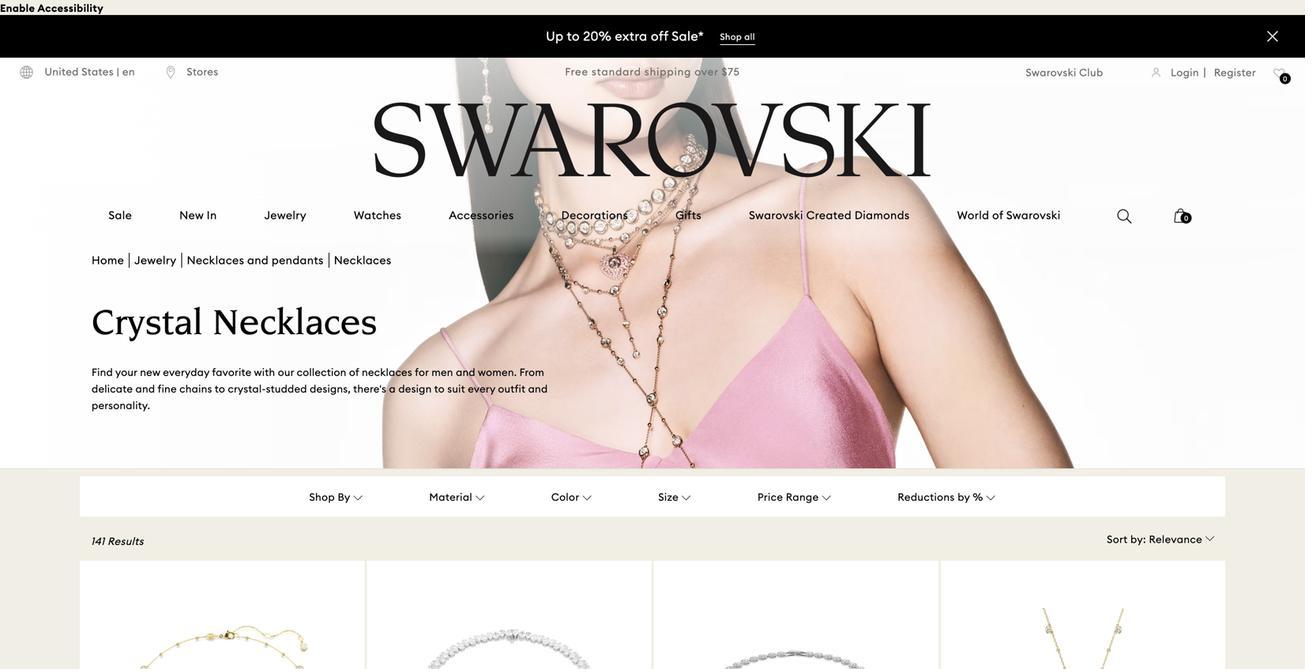 Task type: describe. For each thing, give the bounding box(es) containing it.
united states | en link
[[20, 65, 135, 79]]

states
[[82, 65, 114, 78]]

necklaces and pendants
[[187, 253, 324, 268]]

swarovski created diamonds link
[[749, 208, 910, 224]]

up
[[546, 28, 564, 44]]

en
[[122, 65, 135, 78]]

with
[[254, 366, 275, 379]]

size
[[659, 491, 679, 504]]

swarovski right world on the right of page
[[1007, 208, 1061, 223]]

free standard shipping over $75
[[565, 65, 740, 78]]

from
[[520, 366, 545, 379]]

$75
[[722, 65, 740, 78]]

decorations
[[562, 208, 628, 223]]

by: relevance
[[1131, 533, 1203, 546]]

1 vertical spatial 0 link
[[1175, 207, 1192, 234]]

enable accessibility
[[0, 2, 104, 15]]

0 for "cart-mobile image"
[[1185, 214, 1189, 223]]

our
[[278, 366, 294, 379]]

color
[[552, 491, 580, 504]]

fine
[[158, 383, 177, 396]]

price
[[758, 491, 784, 504]]

register link
[[1215, 65, 1257, 79]]

sale link
[[109, 208, 132, 224]]

material
[[430, 491, 473, 504]]

sort by: relevance button
[[1107, 520, 1216, 547]]

gifts link
[[676, 208, 702, 224]]

find your new everyday favorite with our collection of necklaces for men and women. from delicate and fine chains to crystal-studded designs, there's a design to suit every outfit and personality.
[[92, 366, 548, 412]]

and down from
[[528, 383, 548, 396]]

necklaces for necklaces and pendants
[[187, 253, 244, 268]]

swarovski club link
[[1026, 65, 1124, 79]]

diamonds
[[855, 208, 910, 223]]

1 horizontal spatial |
[[1204, 64, 1207, 79]]

club
[[1080, 66, 1104, 79]]

in
[[207, 208, 217, 223]]

reductions by %
[[898, 491, 984, 504]]

results
[[108, 535, 144, 548]]

1 horizontal spatial to
[[434, 383, 445, 396]]

accessibility
[[37, 2, 104, 15]]

new in link
[[180, 208, 217, 224]]

country-selector image image
[[20, 66, 33, 79]]

design
[[399, 383, 432, 396]]

watches
[[354, 208, 402, 223]]

0 for left-wishlist image
[[1284, 75, 1288, 83]]

sale*
[[672, 28, 704, 44]]

and up suit
[[456, 366, 476, 379]]

extra
[[615, 28, 648, 44]]

accessories
[[449, 208, 514, 223]]

and down new
[[136, 383, 155, 396]]

united states | en
[[45, 65, 135, 78]]

0 horizontal spatial to
[[215, 383, 225, 396]]

swarovski image
[[375, 102, 931, 178]]

personality.
[[92, 399, 150, 412]]

stores link
[[167, 65, 219, 79]]

decorations link
[[562, 208, 628, 224]]

141 results
[[91, 535, 144, 548]]

home link
[[92, 253, 124, 269]]

standard
[[592, 65, 642, 78]]

sale
[[109, 208, 132, 223]]

united
[[45, 65, 79, 78]]

of inside find your new everyday favorite with our collection of necklaces for men and women. from delicate and fine chains to crystal-studded designs, there's a design to suit every outfit and personality.
[[349, 366, 359, 379]]

and inside "link"
[[247, 253, 269, 268]]

left login image
[[1153, 67, 1161, 78]]

created
[[807, 208, 852, 223]]

1 horizontal spatial jewelry link
[[264, 208, 307, 224]]

favorite
[[212, 366, 252, 379]]

over
[[695, 65, 719, 78]]

delicate
[[92, 383, 133, 396]]

crystal necklaces
[[92, 307, 377, 344]]

collection
[[297, 366, 347, 379]]

men
[[432, 366, 453, 379]]

pendants
[[272, 253, 324, 268]]



Task type: locate. For each thing, give the bounding box(es) containing it.
| left en
[[117, 65, 120, 78]]

0 vertical spatial 0 link
[[1274, 66, 1291, 90]]

0 link
[[1274, 66, 1291, 90], [1175, 207, 1192, 234]]

141
[[91, 535, 105, 548]]

jewelry right home
[[134, 253, 177, 268]]

and left pendants
[[247, 253, 269, 268]]

world
[[958, 208, 990, 223]]

shop all link
[[720, 30, 756, 45]]

by
[[338, 491, 351, 504]]

0 horizontal spatial 0 link
[[1175, 207, 1192, 234]]

enable
[[0, 2, 35, 15]]

0 vertical spatial jewelry link
[[264, 208, 307, 224]]

accessories link
[[449, 208, 514, 224]]

| inside united states | en link
[[117, 65, 120, 78]]

necklaces
[[362, 366, 413, 379]]

your
[[115, 366, 137, 379]]

a
[[389, 383, 396, 396]]

sort by: relevance
[[1107, 533, 1203, 546]]

shipping
[[645, 65, 692, 78]]

swarovski created diamonds
[[749, 208, 910, 223]]

shop by
[[309, 491, 351, 504]]

of up there's
[[349, 366, 359, 379]]

necklaces and pendants link
[[187, 253, 324, 269]]

left-wishlist image image
[[1274, 68, 1286, 79]]

0 link right register
[[1274, 66, 1291, 90]]

swarovski club
[[1026, 66, 1104, 79]]

jewelry
[[264, 208, 307, 223], [134, 253, 177, 268]]

1 vertical spatial jewelry
[[134, 253, 177, 268]]

1 vertical spatial jewelry link
[[134, 253, 177, 269]]

swarovski left club
[[1026, 66, 1077, 79]]

find
[[92, 366, 113, 379]]

to down favorite
[[215, 383, 225, 396]]

every
[[468, 383, 496, 396]]

to right up
[[567, 28, 580, 44]]

free
[[565, 65, 589, 78]]

necklaces
[[187, 253, 244, 268], [334, 253, 392, 268], [212, 307, 377, 344]]

left-locator image image
[[167, 66, 175, 79]]

1 horizontal spatial 0 link
[[1274, 66, 1291, 90]]

register
[[1215, 66, 1257, 79]]

%
[[973, 491, 984, 504]]

0 right register
[[1284, 75, 1288, 83]]

women.
[[478, 366, 517, 379]]

swarovski left created on the right top of page
[[749, 208, 804, 223]]

new
[[140, 366, 160, 379]]

of
[[993, 208, 1004, 223], [349, 366, 359, 379]]

1 vertical spatial shop
[[309, 491, 335, 504]]

sort
[[1107, 533, 1128, 546]]

home
[[92, 253, 124, 268]]

gifts
[[676, 208, 702, 223]]

search image image
[[1118, 210, 1132, 224]]

1 horizontal spatial jewelry
[[264, 208, 307, 223]]

chains
[[180, 383, 212, 396]]

new in
[[180, 208, 217, 223]]

shop for shop all
[[720, 31, 742, 42]]

0 horizontal spatial shop
[[309, 491, 335, 504]]

crystal
[[92, 307, 203, 344]]

2 horizontal spatial to
[[567, 28, 580, 44]]

new
[[180, 208, 204, 223]]

swarovski for swarovski created diamonds
[[749, 208, 804, 223]]

shop for shop by
[[309, 491, 335, 504]]

1 vertical spatial of
[[349, 366, 359, 379]]

swarovski for swarovski club
[[1026, 66, 1077, 79]]

watches link
[[354, 208, 402, 224]]

1 horizontal spatial shop
[[720, 31, 742, 42]]

swarovski
[[1026, 66, 1077, 79], [749, 208, 804, 223], [1007, 208, 1061, 223]]

outfit
[[498, 383, 526, 396]]

shop left by
[[309, 491, 335, 504]]

0 vertical spatial of
[[993, 208, 1004, 223]]

0 horizontal spatial |
[[117, 65, 120, 78]]

jewelry up pendants
[[264, 208, 307, 223]]

necklaces link
[[334, 253, 392, 269]]

| register
[[1204, 64, 1257, 79]]

world of swarovski
[[958, 208, 1061, 223]]

crystal-
[[228, 383, 266, 396]]

20%
[[583, 28, 612, 44]]

and
[[247, 253, 269, 268], [456, 366, 476, 379], [136, 383, 155, 396], [528, 383, 548, 396]]

login
[[1171, 66, 1200, 79]]

1 horizontal spatial 0
[[1284, 75, 1288, 83]]

1 horizontal spatial of
[[993, 208, 1004, 223]]

0 vertical spatial 0
[[1284, 75, 1288, 83]]

0 link right 'search image'
[[1175, 207, 1192, 234]]

necklaces up our on the left
[[212, 307, 377, 344]]

of right world on the right of page
[[993, 208, 1004, 223]]

jewelry link up pendants
[[264, 208, 307, 224]]

range
[[786, 491, 819, 504]]

enable accessibility link
[[0, 2, 104, 15]]

0
[[1284, 75, 1288, 83], [1185, 214, 1189, 223]]

off
[[651, 28, 669, 44]]

studded
[[266, 383, 307, 396]]

1 vertical spatial 0
[[1185, 214, 1189, 223]]

necklaces for necklaces
[[334, 253, 392, 268]]

all
[[745, 31, 756, 42]]

to down men
[[434, 383, 445, 396]]

there's
[[353, 383, 387, 396]]

login link
[[1153, 65, 1200, 79]]

up to 20% extra off sale*
[[546, 28, 708, 44]]

cart-mobile image image
[[1175, 209, 1188, 223]]

0 horizontal spatial jewelry
[[134, 253, 177, 268]]

stores
[[187, 65, 219, 78]]

by
[[958, 491, 970, 504]]

shop inside the shop all link
[[720, 31, 742, 42]]

| right login
[[1204, 64, 1207, 79]]

price range
[[758, 491, 819, 504]]

reductions
[[898, 491, 955, 504]]

designs,
[[310, 383, 351, 396]]

shop left all
[[720, 31, 742, 42]]

necklaces down the watches link
[[334, 253, 392, 268]]

everyday
[[163, 366, 210, 379]]

shop all
[[720, 31, 756, 42]]

necklaces down the in
[[187, 253, 244, 268]]

0 vertical spatial jewelry
[[264, 208, 307, 223]]

0 horizontal spatial of
[[349, 366, 359, 379]]

for
[[415, 366, 429, 379]]

necklaces inside "link"
[[187, 253, 244, 268]]

to
[[567, 28, 580, 44], [215, 383, 225, 396], [434, 383, 445, 396]]

0 horizontal spatial 0
[[1185, 214, 1189, 223]]

world of swarovski link
[[958, 208, 1061, 224]]

jewelry link right home link
[[134, 253, 177, 269]]

0 horizontal spatial jewelry link
[[134, 253, 177, 269]]

0 right 'search image'
[[1185, 214, 1189, 223]]

0 vertical spatial shop
[[720, 31, 742, 42]]



Task type: vqa. For each thing, say whether or not it's contained in the screenshot.
Swarovski Club's swarovski
yes



